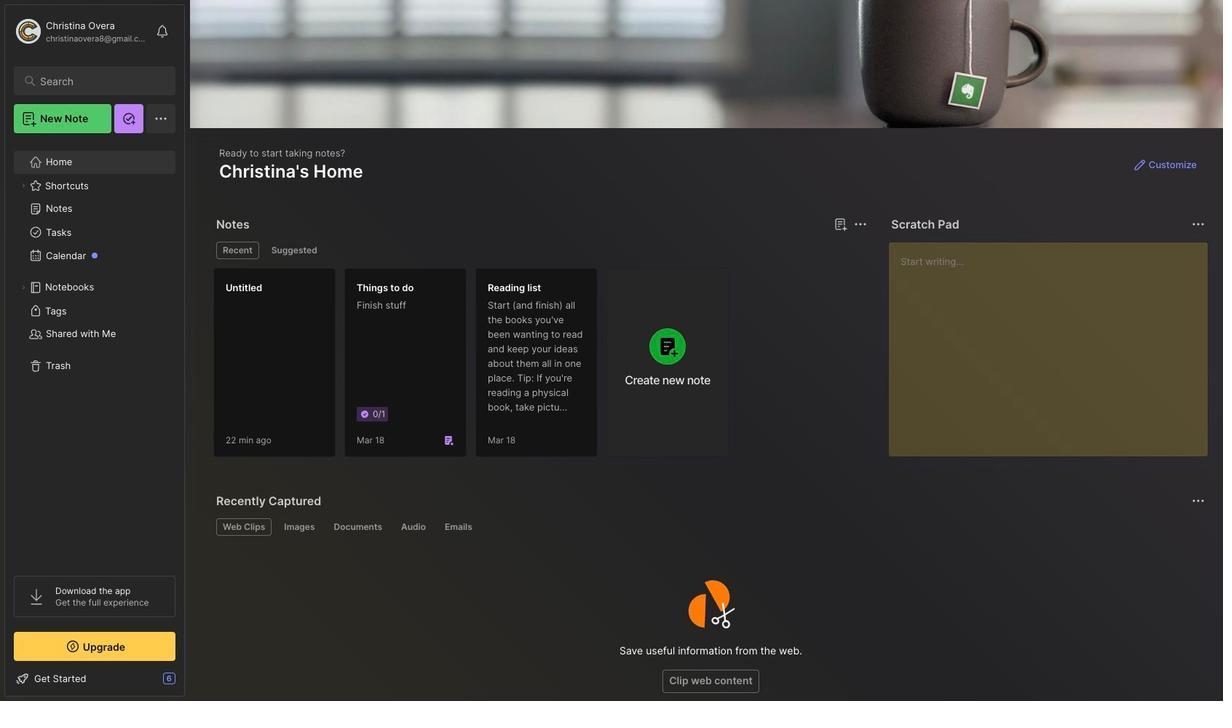 Task type: describe. For each thing, give the bounding box(es) containing it.
1 tab list from the top
[[216, 242, 866, 259]]

2 more actions image from the top
[[1190, 492, 1208, 510]]

tree inside 'main' element
[[5, 142, 184, 563]]

Start writing… text field
[[901, 243, 1208, 445]]



Task type: vqa. For each thing, say whether or not it's contained in the screenshot.
2nd More actions icon from the right
yes



Task type: locate. For each thing, give the bounding box(es) containing it.
None search field
[[40, 72, 162, 90]]

row group
[[213, 268, 738, 466]]

0 vertical spatial more actions image
[[1190, 216, 1208, 233]]

More actions field
[[851, 214, 871, 235], [1189, 214, 1209, 235], [1189, 491, 1209, 511]]

1 more actions image from the top
[[1190, 216, 1208, 233]]

0 vertical spatial tab list
[[216, 242, 866, 259]]

1 vertical spatial more actions image
[[1190, 492, 1208, 510]]

none search field inside 'main' element
[[40, 72, 162, 90]]

Help and Learning task checklist field
[[5, 667, 184, 691]]

tree
[[5, 142, 184, 563]]

main element
[[0, 0, 189, 701]]

expand notebooks image
[[19, 283, 28, 292]]

tab list
[[216, 242, 866, 259], [216, 519, 1203, 536]]

click to collapse image
[[184, 675, 195, 692]]

Account field
[[14, 17, 149, 46]]

more actions image
[[1190, 216, 1208, 233], [1190, 492, 1208, 510]]

more actions image
[[853, 216, 870, 233]]

Search text field
[[40, 74, 162, 88]]

2 tab list from the top
[[216, 519, 1203, 536]]

1 vertical spatial tab list
[[216, 519, 1203, 536]]

tab
[[216, 242, 259, 259], [265, 242, 324, 259], [216, 519, 272, 536], [278, 519, 322, 536], [327, 519, 389, 536], [395, 519, 433, 536], [438, 519, 479, 536]]



